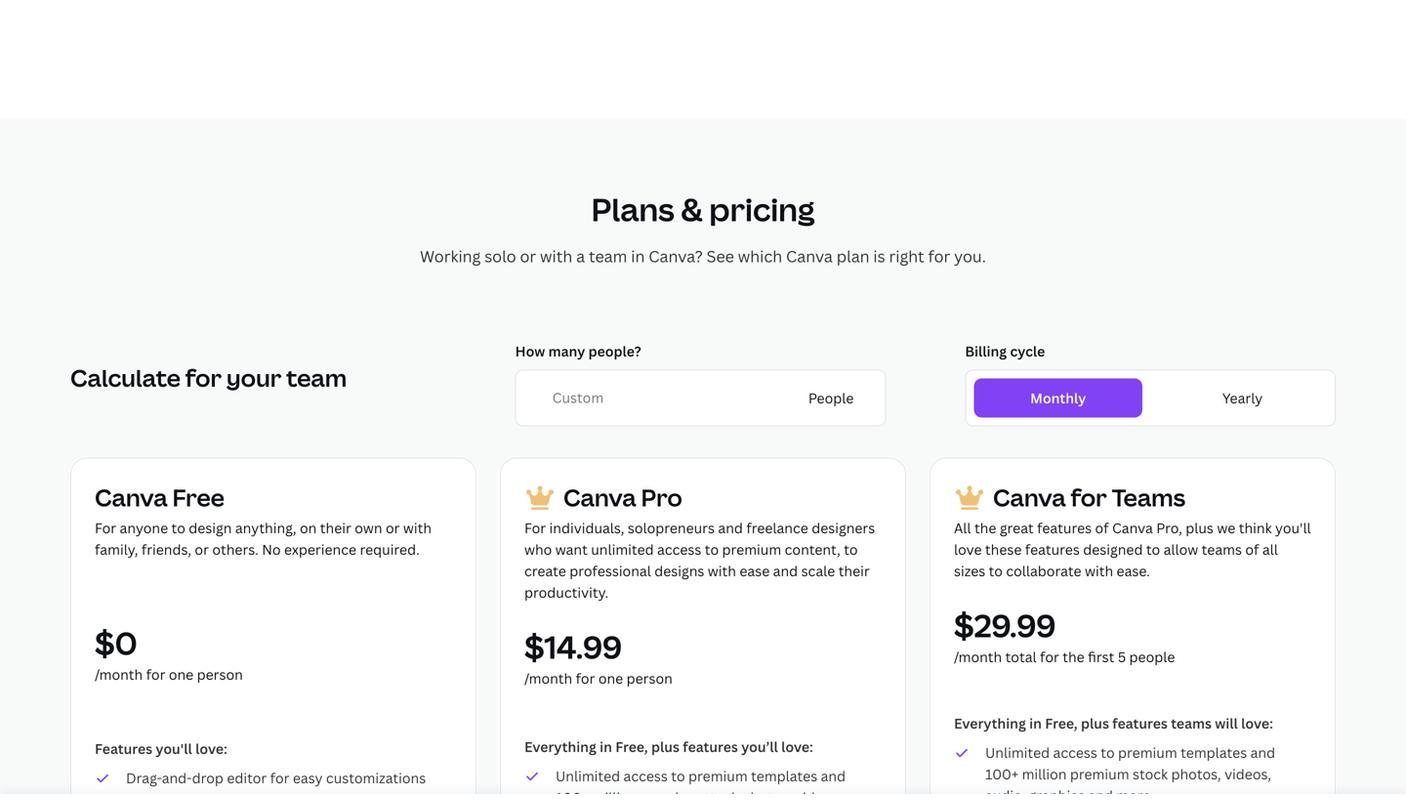 Task type: vqa. For each thing, say whether or not it's contained in the screenshot.
SEE
yes



Task type: locate. For each thing, give the bounding box(es) containing it.
for
[[929, 246, 951, 267]]

you.
[[955, 246, 987, 267]]

pricing
[[710, 188, 815, 231]]

right
[[890, 246, 925, 267]]

is
[[874, 246, 886, 267]]

canva?
[[649, 246, 703, 267]]

see
[[707, 246, 735, 267]]

a
[[577, 246, 585, 267]]

in
[[631, 246, 645, 267]]



Task type: describe. For each thing, give the bounding box(es) containing it.
solo
[[485, 246, 517, 267]]

working solo or with a team in canva? see which canva plan is right for you.
[[420, 246, 987, 267]]

canva
[[787, 246, 833, 267]]

working
[[420, 246, 481, 267]]

team
[[589, 246, 628, 267]]

or
[[520, 246, 537, 267]]

with
[[540, 246, 573, 267]]

&
[[681, 188, 703, 231]]

plans & pricing
[[592, 188, 815, 231]]

plan
[[837, 246, 870, 267]]

plans
[[592, 188, 675, 231]]

which
[[738, 246, 783, 267]]



